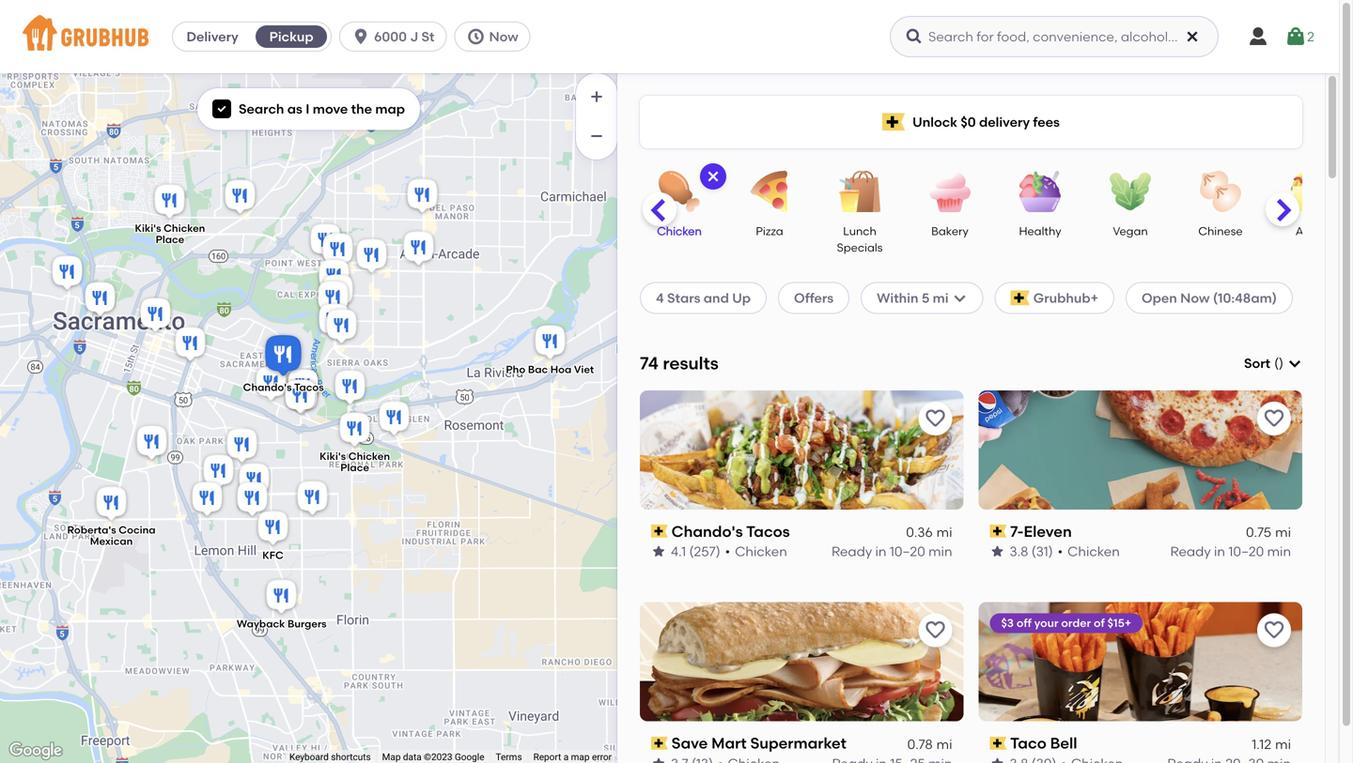 Task type: locate. For each thing, give the bounding box(es) containing it.
ready for 7-eleven
[[1170, 544, 1211, 560]]

place inside pho bac hoa viet chando's tacos kiki's chicken place
[[340, 462, 369, 475]]

asian
[[1295, 225, 1326, 238]]

• for tacos
[[725, 544, 730, 560]]

ready in 10–20 min down 0.75
[[1170, 544, 1291, 560]]

ready in 10–20 min down 0.36
[[831, 544, 952, 560]]

2 in from the left
[[1214, 544, 1225, 560]]

0.36 mi
[[906, 525, 952, 541]]

1 horizontal spatial kiki's chicken place image
[[336, 410, 373, 451]]

krispy krunchy chicken image
[[221, 177, 259, 218]]

1 vertical spatial map
[[571, 752, 590, 764]]

6000
[[374, 29, 407, 45]]

grubhub plus flag logo image left grubhub+
[[1011, 291, 1030, 306]]

mi
[[933, 290, 949, 306], [936, 525, 952, 541], [1275, 525, 1291, 541], [936, 737, 952, 753], [1275, 737, 1291, 753]]

pizza depot image
[[294, 479, 331, 520]]

save this restaurant button
[[918, 402, 952, 436], [1257, 402, 1291, 436], [918, 614, 952, 648], [1257, 614, 1291, 648]]

pizza
[[756, 225, 783, 238]]

0 horizontal spatial now
[[489, 29, 518, 45]]

search as i move the map
[[239, 101, 405, 117]]

order
[[1061, 617, 1091, 631]]

4 stars and up
[[656, 290, 751, 306]]

the
[[351, 101, 372, 117]]

Search for food, convenience, alcohol... search field
[[890, 16, 1219, 57]]

0 horizontal spatial tacos
[[294, 381, 324, 394]]

• right (31)
[[1058, 544, 1063, 560]]

keyboard shortcuts button
[[289, 751, 371, 764]]

mi right 0.36
[[936, 525, 952, 541]]

1 horizontal spatial 10–20
[[1228, 544, 1264, 560]]

4.1
[[671, 544, 686, 560]]

2
[[1307, 29, 1314, 44]]

(257)
[[689, 544, 720, 560]]

0 horizontal spatial ready
[[831, 544, 872, 560]]

lighthouse market & deli image
[[48, 253, 86, 295]]

svg image inside 6000 j st button
[[352, 27, 370, 46]]

move
[[313, 101, 348, 117]]

cracker barrel image
[[319, 272, 357, 313]]

house of wings image
[[307, 221, 344, 263]]

1 horizontal spatial ready in 10–20 min
[[1170, 544, 1291, 560]]

1 horizontal spatial chando's
[[672, 523, 743, 541]]

roberta's cocina mexican kfc
[[67, 524, 284, 562]]

now inside now button
[[489, 29, 518, 45]]

terms link
[[496, 752, 522, 764]]

0.78
[[907, 737, 933, 753]]

grubhub plus flag logo image left unlock
[[882, 113, 905, 131]]

bell
[[1050, 735, 1077, 753]]

save this restaurant image
[[924, 408, 947, 430], [1263, 408, 1285, 430], [1263, 620, 1285, 642]]

2 ready in 10–20 min from the left
[[1170, 544, 1291, 560]]

subscription pass image left taco
[[990, 738, 1006, 751]]

kiki's
[[135, 222, 161, 235], [320, 451, 346, 463]]

data
[[403, 752, 422, 764]]

0 horizontal spatial •
[[725, 544, 730, 560]]

place down taco bell icon
[[340, 462, 369, 475]]

1 min from the left
[[928, 544, 952, 560]]

0 horizontal spatial place
[[156, 234, 184, 246]]

grubhub plus flag logo image
[[882, 113, 905, 131], [1011, 291, 1030, 306]]

checkout
[[1185, 696, 1247, 712]]

now button
[[454, 22, 538, 52]]

0 vertical spatial tacos
[[294, 381, 324, 394]]

0 horizontal spatial in
[[875, 544, 886, 560]]

0 horizontal spatial chando's
[[243, 381, 292, 394]]

• chicken down chando's tacos
[[725, 544, 787, 560]]

lunch
[[843, 225, 876, 238]]

•
[[725, 544, 730, 560], [1058, 544, 1063, 560]]

jj's fish & chicken image
[[188, 480, 226, 521]]

1 horizontal spatial now
[[1180, 290, 1210, 306]]

mi right 1.12
[[1275, 737, 1291, 753]]

chicken inside pho bac hoa viet chando's tacos kiki's chicken place
[[348, 451, 390, 463]]

chinese
[[1198, 225, 1243, 238]]

0 vertical spatial kiki's
[[135, 222, 161, 235]]

1 vertical spatial place
[[340, 462, 369, 475]]

74 results
[[640, 353, 719, 374]]

search
[[239, 101, 284, 117]]

4.1 (257)
[[671, 544, 720, 560]]

svg image inside the 2 button
[[1285, 25, 1307, 48]]

chicken
[[164, 222, 205, 235], [657, 225, 702, 238], [348, 451, 390, 463], [735, 544, 787, 560], [1068, 544, 1120, 560]]

report a map error link
[[533, 752, 612, 764]]

2 ready from the left
[[1170, 544, 1211, 560]]

plus icon image
[[587, 87, 606, 106]]

star icon image for chando's tacos
[[651, 545, 666, 560]]

tacos
[[294, 381, 324, 394], [746, 523, 790, 541]]

pickup
[[269, 29, 313, 45]]

pho bac hoa viet image
[[531, 323, 569, 364]]

0 horizontal spatial ready in 10–20 min
[[831, 544, 952, 560]]

1 vertical spatial grubhub plus flag logo image
[[1011, 291, 1030, 306]]

2 • chicken from the left
[[1058, 544, 1120, 560]]

wraps & apps image
[[281, 377, 319, 419]]

10–20 for 7-eleven
[[1228, 544, 1264, 560]]

mi right 0.78
[[936, 737, 952, 753]]

mi right the 5
[[933, 290, 949, 306]]

1 vertical spatial chando's
[[672, 523, 743, 541]]

1 • from the left
[[725, 544, 730, 560]]

tony's fried chicken image
[[200, 452, 237, 494]]

0.75 mi
[[1246, 525, 1291, 541]]

map right the a
[[571, 752, 590, 764]]

2 10–20 from the left
[[1228, 544, 1264, 560]]

1 in from the left
[[875, 544, 886, 560]]

keyboard shortcuts
[[289, 752, 371, 764]]

7-eleven
[[1010, 523, 1072, 541]]

and
[[704, 290, 729, 306]]

min down the 0.36 mi
[[928, 544, 952, 560]]

chando's inside pho bac hoa viet chando's tacos kiki's chicken place
[[243, 381, 292, 394]]

0 horizontal spatial • chicken
[[725, 544, 787, 560]]

mart
[[711, 735, 747, 753]]

kiki's inside pho bac hoa viet chando's tacos kiki's chicken place
[[320, 451, 346, 463]]

min down 0.75 mi
[[1267, 544, 1291, 560]]

hao bao dumplings image
[[284, 367, 322, 408]]

place down kiki's chicken place icon
[[156, 234, 184, 246]]

1 ready from the left
[[831, 544, 872, 560]]

1 horizontal spatial place
[[340, 462, 369, 475]]

7 eleven image
[[283, 377, 321, 419]]

0 vertical spatial place
[[156, 234, 184, 246]]

tasty dumpling image
[[133, 423, 171, 465]]

kiki's inside kiki's chicken place
[[135, 222, 161, 235]]

chando's tacos image
[[261, 332, 306, 382]]

10–20 down 0.36
[[890, 544, 925, 560]]

offers
[[794, 290, 834, 306]]

1 10–20 from the left
[[890, 544, 925, 560]]

kind bean cafe and bakery image
[[353, 236, 390, 278]]

0 vertical spatial grubhub plus flag logo image
[[882, 113, 905, 131]]

bac
[[528, 363, 548, 376]]

ready in 10–20 min for chando's tacos
[[831, 544, 952, 560]]

star icon image
[[651, 545, 666, 560], [990, 545, 1005, 560], [651, 757, 666, 764], [990, 757, 1005, 764]]

0 horizontal spatial map
[[375, 101, 405, 117]]

wayback burgers image
[[263, 577, 300, 619]]

mi for save mart supermarket
[[936, 737, 952, 753]]

2 button
[[1285, 20, 1314, 54]]

map
[[382, 752, 401, 764]]

svg image inside field
[[1287, 356, 1302, 371]]

wayback burgers
[[237, 618, 327, 631]]

healthy image
[[1007, 171, 1073, 212]]

map right "the"
[[375, 101, 405, 117]]

2 min from the left
[[1267, 544, 1291, 560]]

subscription pass image
[[651, 525, 668, 538], [990, 525, 1006, 538], [990, 738, 1006, 751]]

hoa
[[550, 363, 572, 376]]

1 horizontal spatial min
[[1267, 544, 1291, 560]]

grubhub plus flag logo image for grubhub+
[[1011, 291, 1030, 306]]

2 • from the left
[[1058, 544, 1063, 560]]

1 horizontal spatial grubhub plus flag logo image
[[1011, 291, 1030, 306]]

eleven
[[1024, 523, 1072, 541]]

1 horizontal spatial •
[[1058, 544, 1063, 560]]

supermarket
[[750, 735, 846, 753]]

tacos inside pho bac hoa viet chando's tacos kiki's chicken place
[[294, 381, 324, 394]]

now right st
[[489, 29, 518, 45]]

None field
[[1244, 354, 1302, 373]]

svg image
[[1285, 25, 1307, 48], [352, 27, 370, 46], [905, 27, 924, 46], [706, 169, 721, 184], [952, 291, 967, 306]]

0 vertical spatial chando's
[[243, 381, 292, 394]]

kiki's chicken place image left carl's jr. icon
[[336, 410, 373, 451]]

kiki's chicken place image
[[137, 295, 174, 337], [336, 410, 373, 451]]

report a map error
[[533, 752, 612, 764]]

0 horizontal spatial 10–20
[[890, 544, 925, 560]]

popeyes image
[[235, 461, 273, 502]]

1 horizontal spatial • chicken
[[1058, 544, 1120, 560]]

7-eleven logo image
[[979, 391, 1302, 510]]

carl's jr. image
[[375, 399, 413, 440]]

svg image inside now button
[[466, 27, 485, 46]]

error
[[592, 752, 612, 764]]

0 vertical spatial now
[[489, 29, 518, 45]]

1 • chicken from the left
[[725, 544, 787, 560]]

panera bread image
[[314, 279, 352, 320]]

10–20
[[890, 544, 925, 560], [1228, 544, 1264, 560]]

0 horizontal spatial kiki's chicken place image
[[137, 295, 174, 337]]

svg image
[[1247, 25, 1269, 48], [466, 27, 485, 46], [1185, 29, 1200, 44], [216, 103, 227, 115], [1287, 356, 1302, 371]]

place
[[156, 234, 184, 246], [340, 462, 369, 475]]

1 ready in 10–20 min from the left
[[831, 544, 952, 560]]

vegan
[[1113, 225, 1148, 238]]

now right the open
[[1180, 290, 1210, 306]]

0 vertical spatial map
[[375, 101, 405, 117]]

$3
[[1001, 617, 1014, 631]]

poke noke image
[[323, 307, 360, 348]]

kfc image
[[254, 509, 292, 550]]

none field containing sort
[[1244, 354, 1302, 373]]

as
[[287, 101, 302, 117]]

1 horizontal spatial ready
[[1170, 544, 1211, 560]]

specials
[[837, 241, 883, 255]]

subscription pass image left 7-
[[990, 525, 1006, 538]]

chando's tacos
[[672, 523, 790, 541]]

6000 j st
[[374, 29, 435, 45]]

map data ©2023 google
[[382, 752, 484, 764]]

1 horizontal spatial kiki's
[[320, 451, 346, 463]]

0 horizontal spatial min
[[928, 544, 952, 560]]

0 horizontal spatial grubhub plus flag logo image
[[882, 113, 905, 131]]

10–20 for chando's tacos
[[890, 544, 925, 560]]

save this restaurant button for save mart supermarket
[[918, 614, 952, 648]]

• for eleven
[[1058, 544, 1063, 560]]

1 vertical spatial kiki's
[[320, 451, 346, 463]]

0 horizontal spatial kiki's
[[135, 222, 161, 235]]

1 horizontal spatial in
[[1214, 544, 1225, 560]]

pho
[[506, 363, 525, 376]]

stars
[[667, 290, 700, 306]]

proceed
[[1111, 696, 1165, 712]]

• down chando's tacos
[[725, 544, 730, 560]]

1 vertical spatial now
[[1180, 290, 1210, 306]]

star icon image for 7-eleven
[[990, 545, 1005, 560]]

1 horizontal spatial tacos
[[746, 523, 790, 541]]

4
[[656, 290, 664, 306]]

ready in 10–20 min
[[831, 544, 952, 560], [1170, 544, 1291, 560]]

burger lounge image
[[81, 280, 119, 321]]

subscription pass image left chando's tacos
[[651, 525, 668, 538]]

to
[[1168, 696, 1182, 712]]

wayback
[[237, 618, 285, 631]]

star icon image for save mart supermarket
[[651, 757, 666, 764]]

nash & proper | the line image
[[284, 367, 322, 408]]

• chicken down 'eleven'
[[1058, 544, 1120, 560]]

taco
[[1010, 735, 1046, 753]]

kiki's chicken place image right burger lounge icon
[[137, 295, 174, 337]]

mi right 0.75
[[1275, 525, 1291, 541]]

10–20 down 0.75
[[1228, 544, 1264, 560]]



Task type: describe. For each thing, give the bounding box(es) containing it.
google image
[[5, 739, 67, 764]]

within
[[877, 290, 918, 306]]

subscription pass image for 7-eleven
[[990, 525, 1006, 538]]

delivery
[[186, 29, 238, 45]]

map region
[[0, 0, 681, 764]]

up
[[732, 290, 751, 306]]

viet
[[574, 363, 594, 376]]

taco bell logo image
[[979, 603, 1302, 722]]

delivery button
[[173, 22, 252, 52]]

your
[[1034, 617, 1058, 631]]

subscription pass image for chando's tacos
[[651, 525, 668, 538]]

kfc
[[262, 549, 284, 562]]

grubhub plus flag logo image for unlock $0 delivery fees
[[882, 113, 905, 131]]

minus icon image
[[587, 127, 606, 146]]

min for 7-eleven
[[1267, 544, 1291, 560]]

unlock
[[912, 114, 958, 130]]

grubhub+
[[1033, 290, 1098, 306]]

pickup button
[[252, 22, 331, 52]]

taco bell
[[1010, 735, 1077, 753]]

3.8 (31)
[[1010, 544, 1053, 560]]

bakery image
[[917, 171, 983, 212]]

0.36
[[906, 525, 933, 541]]

subscription pass image
[[651, 738, 668, 751]]

vegan image
[[1097, 171, 1163, 212]]

dave's hot chicken image
[[400, 229, 437, 270]]

chicken image
[[646, 171, 712, 212]]

i
[[306, 101, 310, 117]]

taco bell image
[[331, 368, 369, 409]]

open now (10:48am)
[[1142, 290, 1277, 306]]

roberta's cocina mexican image
[[93, 484, 130, 526]]

• chicken for tacos
[[725, 544, 787, 560]]

5
[[922, 290, 930, 306]]

ready in 10–20 min for 7-eleven
[[1170, 544, 1291, 560]]

7-
[[1010, 523, 1024, 541]]

(10:48am)
[[1213, 290, 1277, 306]]

1 vertical spatial kiki's chicken place image
[[336, 410, 373, 451]]

roberta's
[[67, 524, 116, 537]]

church's texas chicken image
[[223, 426, 261, 467]]

cocina
[[119, 524, 156, 537]]

)
[[1279, 356, 1283, 372]]

results
[[663, 353, 719, 374]]

save this restaurant button for chando's tacos
[[918, 402, 952, 436]]

del taco image
[[404, 176, 441, 218]]

star icon image for taco bell
[[990, 757, 1005, 764]]

subscription pass image for taco bell
[[990, 738, 1006, 751]]

©2023
[[424, 752, 452, 764]]

1.12 mi
[[1252, 737, 1291, 753]]

0.78 mi
[[907, 737, 952, 753]]

place inside kiki's chicken place
[[156, 234, 184, 246]]

mi for taco bell
[[1275, 737, 1291, 753]]

• chicken for eleven
[[1058, 544, 1120, 560]]

mi for 7-eleven
[[1275, 525, 1291, 541]]

kiki's chicken place
[[135, 222, 205, 246]]

ihop image
[[171, 325, 209, 366]]

fees
[[1033, 114, 1060, 130]]

save this restaurant image
[[924, 620, 947, 642]]

st
[[421, 29, 435, 45]]

0.75
[[1246, 525, 1271, 541]]

chinese image
[[1188, 171, 1253, 212]]

delivery
[[979, 114, 1030, 130]]

$15+
[[1107, 617, 1131, 631]]

main navigation navigation
[[0, 0, 1339, 73]]

mexican
[[90, 536, 133, 548]]

1 vertical spatial tacos
[[746, 523, 790, 541]]

burgers
[[288, 618, 327, 631]]

twin peaks image
[[315, 301, 353, 342]]

within 5 mi
[[877, 290, 949, 306]]

save mart supermarket
[[672, 735, 846, 753]]

chando's tacos logo image
[[640, 391, 964, 510]]

healthy
[[1019, 225, 1061, 238]]

(
[[1274, 356, 1279, 372]]

unlock $0 delivery fees
[[912, 114, 1060, 130]]

kikis chicken place image
[[319, 231, 357, 272]]

$3 off your order of $15+
[[1001, 617, 1131, 631]]

keyboard
[[289, 752, 329, 764]]

lunch specials image
[[827, 171, 893, 212]]

report
[[533, 752, 561, 764]]

save
[[672, 735, 708, 753]]

pizza image
[[737, 171, 802, 212]]

in for tacos
[[875, 544, 886, 560]]

fire wings-howe ave image
[[315, 257, 353, 298]]

ready for chando's tacos
[[831, 544, 872, 560]]

terms
[[496, 752, 522, 764]]

save this restaurant image for 7-eleven
[[1263, 408, 1285, 430]]

pho bac hoa viet chando's tacos kiki's chicken place
[[243, 363, 594, 475]]

mi for chando's tacos
[[936, 525, 952, 541]]

lunch specials
[[837, 225, 883, 255]]

min for chando's tacos
[[928, 544, 952, 560]]

save this restaurant button for 7-eleven
[[1257, 402, 1291, 436]]

(31)
[[1031, 544, 1053, 560]]

save this restaurant image for chando's tacos
[[924, 408, 947, 430]]

sort
[[1244, 356, 1270, 372]]

1.12
[[1252, 737, 1271, 753]]

save mart supermarket logo image
[[640, 603, 964, 722]]

74
[[640, 353, 659, 374]]

3.8
[[1010, 544, 1028, 560]]

0 vertical spatial kiki's chicken place image
[[137, 295, 174, 337]]

wing wong chinese cuisine image
[[233, 480, 271, 521]]

open
[[1142, 290, 1177, 306]]

off
[[1017, 617, 1032, 631]]

a
[[564, 752, 569, 764]]

1 horizontal spatial map
[[571, 752, 590, 764]]

chicken inside kiki's chicken place
[[164, 222, 205, 235]]

bakery
[[931, 225, 969, 238]]

proceed to checkout button
[[1053, 687, 1305, 721]]

save mart supermarket image
[[252, 364, 290, 405]]

j
[[410, 29, 418, 45]]

kiki's chicken place image
[[151, 182, 188, 223]]

sort ( )
[[1244, 356, 1283, 372]]

in for eleven
[[1214, 544, 1225, 560]]

of
[[1094, 617, 1105, 631]]

shortcuts
[[331, 752, 371, 764]]



Task type: vqa. For each thing, say whether or not it's contained in the screenshot.
left min
yes



